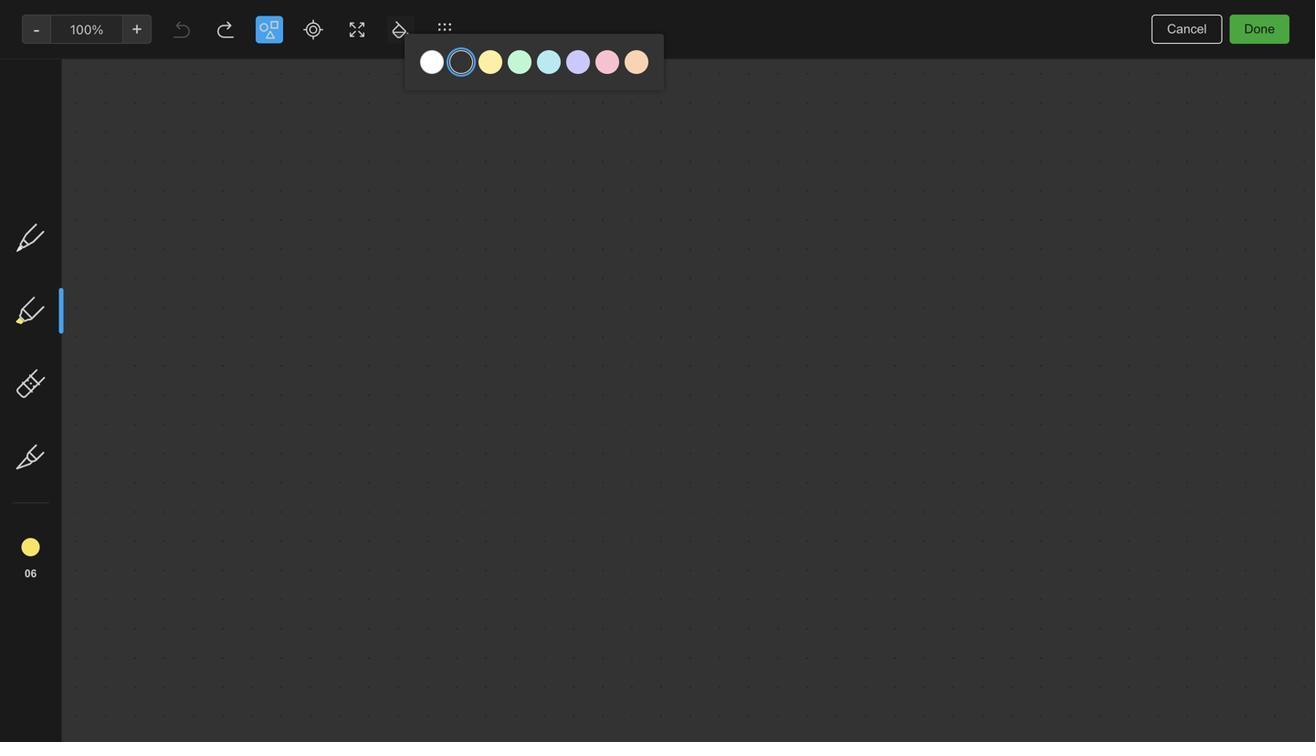 Task type: locate. For each thing, give the bounding box(es) containing it.
tree
[[0, 143, 219, 642]]

2 vertical spatial dec
[[411, 557, 431, 570]]

on up end
[[472, 187, 487, 202]]

0 vertical spatial dec
[[669, 56, 693, 71]]

1 vertical spatial dec 5
[[411, 557, 441, 570]]

1 vertical spatial 5
[[272, 411, 279, 424]]

- right files
[[497, 379, 503, 394]]

shared
[[40, 307, 82, 322]]

organize
[[411, 379, 463, 394]]

home link
[[0, 143, 219, 173]]

morning down organize
[[411, 395, 459, 410]]

2 horizontal spatial dec
[[669, 56, 693, 71]]

Search text field
[[24, 53, 195, 86]]

morning
[[411, 117, 461, 132], [411, 395, 459, 410]]

0 horizontal spatial dec 5
[[248, 411, 279, 424]]

flower
[[248, 117, 289, 132]]

0 horizontal spatial on
[[472, 187, 487, 202]]

1 horizontal spatial dec
[[411, 557, 431, 570]]

dec
[[669, 56, 693, 71], [248, 411, 269, 424], [411, 557, 431, 570]]

notes
[[252, 57, 285, 72]]

2 horizontal spatial 5
[[434, 557, 441, 570]]

last
[[582, 56, 607, 71]]

share
[[1220, 14, 1256, 29]]

morning inside things to do organize files - morning task
[[411, 395, 459, 410]]

morning up the open
[[411, 117, 461, 132]]

dec 5
[[248, 411, 279, 424], [411, 557, 441, 570]]

share button
[[1205, 7, 1271, 37]]

0 vertical spatial morning
[[411, 117, 461, 132]]

0 vertical spatial check
[[434, 154, 471, 169]]

trash link
[[0, 341, 218, 370]]

settings image
[[186, 15, 208, 37]]

tags
[[41, 278, 69, 293]]

-
[[487, 137, 492, 153], [424, 154, 430, 169], [505, 154, 511, 169], [493, 170, 499, 185], [442, 187, 448, 202], [526, 187, 532, 202], [462, 203, 468, 218], [497, 379, 503, 394]]

2 vertical spatial 5
[[434, 557, 441, 570]]

0 vertical spatial on
[[651, 56, 666, 71]]

None search field
[[24, 53, 195, 86]]

lunch
[[490, 187, 522, 202]]

1 vertical spatial on
[[472, 187, 487, 202]]

1 vertical spatial notes
[[40, 179, 75, 195]]

last edited on dec 14, 2023
[[582, 56, 747, 71]]

day
[[411, 220, 432, 235]]

1 horizontal spatial on
[[651, 56, 666, 71]]

0 vertical spatial notes
[[258, 18, 309, 40]]

start
[[502, 170, 531, 185]]

- left sign
[[487, 137, 492, 153]]

all
[[1201, 717, 1215, 731]]

notes up the notes
[[258, 18, 309, 40]]

notes
[[258, 18, 309, 40], [40, 179, 75, 195]]

1 vertical spatial task
[[475, 154, 502, 169]]

2 morning from the top
[[411, 395, 459, 410]]

5
[[241, 57, 249, 72], [272, 411, 279, 424], [434, 557, 441, 570]]

1 horizontal spatial 5
[[272, 411, 279, 424]]

morning inside morning task open laptop - sign in - check task - check emails - start work - go on lunch - meeting - end of day
[[411, 117, 461, 132]]

thumbnail image
[[234, 233, 385, 332], [396, 269, 547, 332], [234, 483, 385, 583]]

14,
[[696, 56, 713, 71]]

check up work
[[411, 170, 448, 185]]

0 vertical spatial 5
[[241, 57, 249, 72]]

files
[[467, 379, 494, 394]]

laptop
[[446, 137, 483, 153]]

0 horizontal spatial notes
[[40, 179, 75, 195]]

0 horizontal spatial 5
[[241, 57, 249, 72]]

on inside morning task open laptop - sign in - check task - check emails - start work - go on lunch - meeting - end of day
[[472, 187, 487, 202]]

task up laptop
[[465, 117, 493, 132]]

0 horizontal spatial dec
[[248, 411, 269, 424]]

1 morning from the top
[[411, 117, 461, 132]]

on right edited
[[651, 56, 666, 71]]

morning task open laptop - sign in - check task - check emails - start work - go on lunch - meeting - end of day
[[411, 117, 532, 235]]

2 vertical spatial task
[[463, 395, 490, 410]]

check down laptop
[[434, 154, 471, 169]]

on
[[651, 56, 666, 71], [472, 187, 487, 202]]

do
[[471, 358, 487, 374]]

task down files
[[463, 395, 490, 410]]

trash
[[40, 348, 73, 363]]

- down sign
[[505, 154, 511, 169]]

0 vertical spatial task
[[465, 117, 493, 132]]

2023
[[717, 56, 747, 71]]

with
[[85, 307, 110, 322]]

1 vertical spatial morning
[[411, 395, 459, 410]]

task
[[465, 117, 493, 132], [475, 154, 502, 169], [463, 395, 490, 410]]

check
[[434, 154, 471, 169], [411, 170, 448, 185]]

thumbnail image for things to do organize files - morning task
[[234, 483, 385, 583]]

home
[[40, 150, 75, 165]]

notebooks
[[41, 249, 105, 264]]

upgrade image
[[71, 666, 93, 688]]

dec inside note window "element"
[[669, 56, 693, 71]]

task up emails
[[475, 154, 502, 169]]

task inside things to do organize files - morning task
[[463, 395, 490, 410]]

tags button
[[0, 271, 218, 300]]

notes down home
[[40, 179, 75, 195]]

to
[[456, 358, 468, 374]]

0 vertical spatial dec 5
[[248, 411, 279, 424]]

1 horizontal spatial dec 5
[[411, 557, 441, 570]]

only you
[[1142, 15, 1190, 29]]



Task type: vqa. For each thing, say whether or not it's contained in the screenshot.
Security related to Security Summary
no



Task type: describe. For each thing, give the bounding box(es) containing it.
- left the go at the left top of the page
[[442, 187, 448, 202]]

shared with me
[[40, 307, 132, 322]]

open
[[411, 137, 442, 153]]

shared with me link
[[0, 300, 218, 330]]

1 vertical spatial check
[[411, 170, 448, 185]]

new
[[40, 105, 66, 120]]

tasks button
[[0, 202, 218, 231]]

only
[[1142, 15, 1167, 29]]

all changes saved
[[1201, 717, 1301, 731]]

end
[[471, 203, 494, 218]]

5 notes
[[241, 57, 285, 72]]

notes inside tree
[[40, 179, 75, 195]]

1 vertical spatial dec
[[248, 411, 269, 424]]

things to do organize files - morning task
[[411, 358, 503, 410]]

expand notebooks image
[[5, 249, 19, 264]]

go
[[452, 187, 469, 202]]

me
[[114, 307, 132, 322]]

you
[[1170, 15, 1190, 29]]

add tag image
[[609, 713, 631, 735]]

note window element
[[0, 0, 1315, 743]]

emails
[[451, 170, 489, 185]]

- down the go at the left top of the page
[[462, 203, 468, 218]]

expand note image
[[580, 11, 602, 33]]

tasks
[[40, 209, 73, 224]]

in
[[411, 154, 421, 169]]

sharks!
[[248, 358, 295, 374]]

notebooks link
[[0, 242, 218, 271]]

thumbnail image for morning task open laptop - sign in - check task - check emails - start work - go on lunch - meeting - end of day
[[234, 233, 385, 332]]

sign
[[496, 137, 522, 153]]

- down 'start'
[[526, 187, 532, 202]]

meeting
[[411, 203, 458, 218]]

notes link
[[0, 173, 218, 202]]

flower button
[[234, 102, 385, 332]]

new button
[[11, 96, 208, 129]]

- right in
[[424, 154, 430, 169]]

1 horizontal spatial notes
[[258, 18, 309, 40]]

- inside things to do organize files - morning task
[[497, 379, 503, 394]]

Note Editor text field
[[0, 0, 1315, 743]]

of
[[497, 203, 509, 218]]

tree containing home
[[0, 143, 219, 642]]

things
[[411, 358, 452, 374]]

work
[[411, 187, 439, 202]]

on inside note window "element"
[[651, 56, 666, 71]]

- up lunch
[[493, 170, 499, 185]]

changes
[[1218, 717, 1265, 731]]

edited
[[610, 56, 648, 71]]

saved
[[1268, 717, 1301, 731]]



